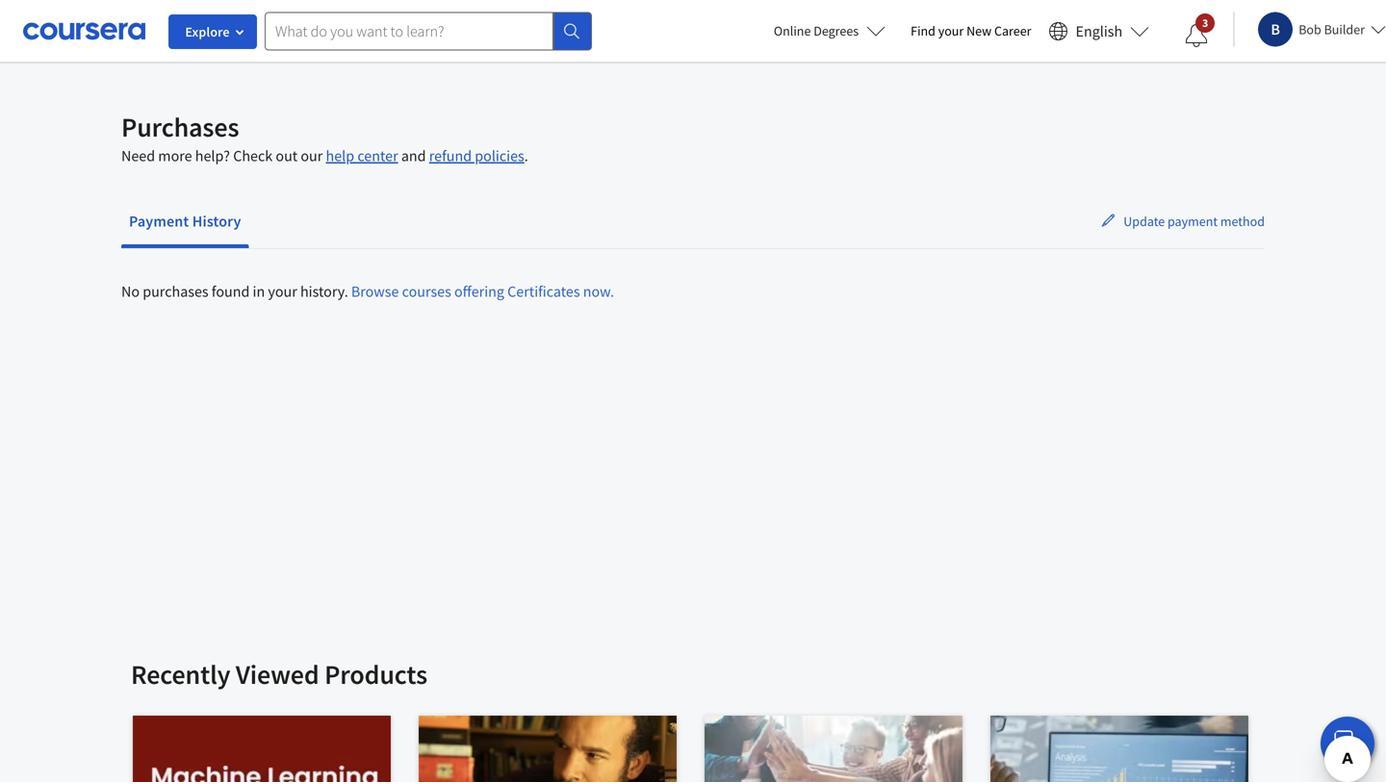 Task type: locate. For each thing, give the bounding box(es) containing it.
in
[[253, 282, 265, 301]]

b
[[1272, 20, 1281, 39]]

browse
[[351, 282, 399, 301]]

browse courses offering certificates now. link
[[351, 282, 614, 301]]

offering
[[455, 282, 505, 301]]

english button
[[1042, 0, 1158, 63]]

refund policies link
[[429, 146, 525, 166]]

help?
[[195, 146, 230, 166]]

policies
[[475, 146, 525, 166]]

help
[[326, 146, 355, 166]]

recently viewed products
[[131, 658, 428, 692]]

bob
[[1299, 21, 1322, 38]]

recently
[[131, 658, 231, 692]]

refund
[[429, 146, 472, 166]]

career
[[995, 22, 1032, 39]]

1 vertical spatial your
[[268, 282, 297, 301]]

your right in
[[268, 282, 297, 301]]

products
[[325, 658, 428, 692]]

found
[[212, 282, 250, 301]]

your right find
[[939, 22, 964, 39]]

check
[[233, 146, 273, 166]]

explore button
[[169, 14, 257, 49]]

history
[[192, 212, 241, 231]]

.
[[525, 146, 528, 166]]

3
[[1203, 15, 1209, 30]]

update payment method link
[[1101, 213, 1265, 232]]

help center link
[[326, 146, 398, 166]]

What do you want to learn? text field
[[265, 12, 554, 51]]

viewed
[[236, 658, 319, 692]]

online
[[774, 22, 811, 39]]

builder
[[1325, 21, 1366, 38]]

1 horizontal spatial your
[[939, 22, 964, 39]]

online degrees button
[[759, 10, 902, 52]]

english
[[1076, 22, 1123, 41]]

degrees
[[814, 22, 859, 39]]

update
[[1124, 213, 1165, 230]]

your
[[939, 22, 964, 39], [268, 282, 297, 301]]

find your new career
[[911, 22, 1032, 39]]

find
[[911, 22, 936, 39]]

no purchases found in your history. browse courses offering certificates now.
[[121, 282, 614, 301]]

None search field
[[265, 12, 592, 51]]

0 horizontal spatial your
[[268, 282, 297, 301]]

find your new career link
[[902, 19, 1042, 43]]

need
[[121, 146, 155, 166]]



Task type: vqa. For each thing, say whether or not it's contained in the screenshot.
University associated with Master of Engineering in Engineering Management
no



Task type: describe. For each thing, give the bounding box(es) containing it.
payment history button
[[121, 198, 249, 245]]

online degrees
[[774, 22, 859, 39]]

chat with us image
[[1333, 729, 1364, 760]]

history.
[[300, 282, 348, 301]]

coursera image
[[23, 16, 145, 46]]

courses
[[402, 282, 451, 301]]

bob builder
[[1299, 21, 1366, 38]]

0 vertical spatial your
[[939, 22, 964, 39]]

our
[[301, 146, 323, 166]]

show notifications image
[[1186, 24, 1209, 47]]

and
[[401, 146, 426, 166]]

payment
[[129, 212, 189, 231]]

recently viewed products carousel element
[[121, 600, 1387, 783]]

3 button
[[1170, 13, 1224, 59]]

payment history
[[129, 212, 241, 231]]

certificates
[[508, 282, 580, 301]]

purchases
[[143, 282, 209, 301]]

explore
[[185, 23, 230, 40]]

purchases
[[121, 110, 239, 144]]

purchases need more help? check out our help center and refund policies .
[[121, 110, 528, 166]]

new
[[967, 22, 992, 39]]

now.
[[583, 282, 614, 301]]

payment
[[1168, 213, 1218, 230]]

more
[[158, 146, 192, 166]]

method
[[1221, 213, 1265, 230]]

out
[[276, 146, 298, 166]]

no
[[121, 282, 140, 301]]

update payment method
[[1124, 213, 1265, 230]]

center
[[358, 146, 398, 166]]



